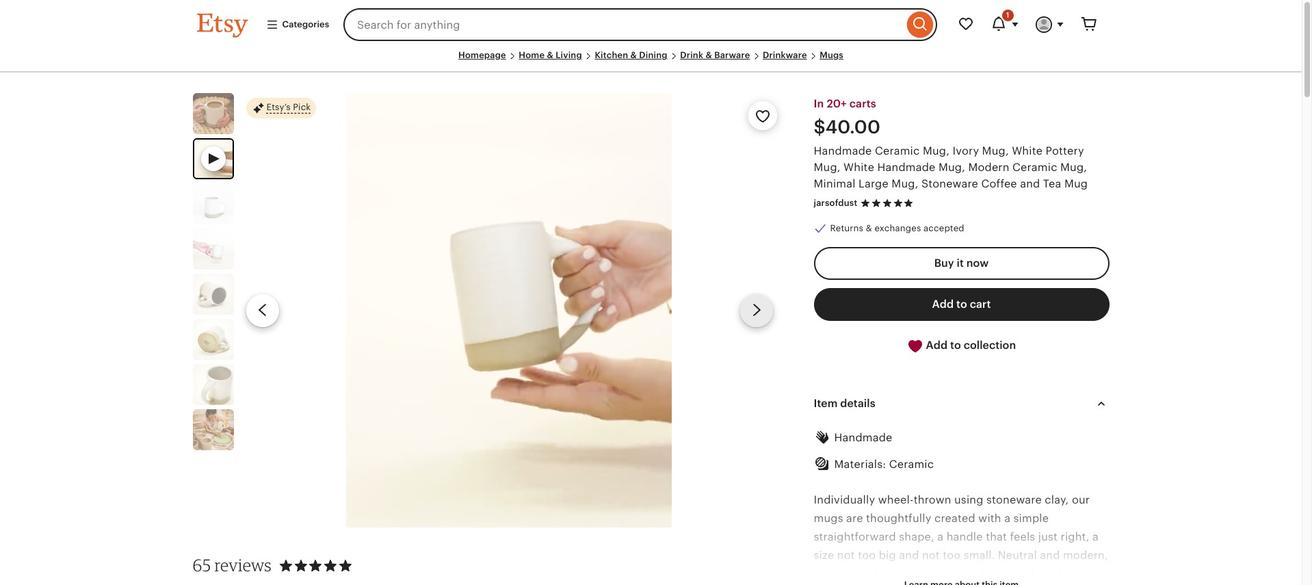 Task type: vqa. For each thing, say whether or not it's contained in the screenshot.
'100%' on the bottom of page
no



Task type: locate. For each thing, give the bounding box(es) containing it.
1 horizontal spatial not
[[922, 549, 940, 562]]

mug, left ivory
[[923, 145, 950, 158]]

0 vertical spatial handmade
[[814, 145, 872, 158]]

white
[[1012, 145, 1043, 158], [844, 161, 874, 174]]

simple
[[1014, 512, 1049, 525]]

0 vertical spatial to
[[957, 298, 967, 311]]

item
[[814, 397, 838, 410]]

add left "cart"
[[932, 298, 954, 311]]

small.
[[964, 549, 995, 562]]

none search field inside categories banner
[[344, 8, 937, 41]]

1 not from the left
[[837, 549, 855, 562]]

exchanges
[[875, 223, 921, 233]]

ceramic for materials: ceramic
[[889, 458, 934, 471]]

handmade ceramic mug ivory mug white pottery mug white image 7 image
[[193, 409, 234, 450]]

handmade ceramic mug ivory mug white pottery mug white image 3 image
[[193, 229, 234, 270]]

& for kitchen
[[631, 50, 637, 60]]

add to collection button
[[814, 329, 1109, 363]]

0 horizontal spatial white
[[844, 161, 874, 174]]

neutral
[[998, 549, 1037, 562]]

ceramic
[[875, 145, 920, 158], [1013, 161, 1058, 174], [889, 458, 934, 471]]

stoneware
[[987, 493, 1042, 506]]

homepage
[[458, 50, 506, 60]]

ivory
[[953, 145, 979, 158]]

kitchen
[[595, 50, 628, 60]]

dining
[[639, 50, 668, 60]]

&
[[547, 50, 553, 60], [631, 50, 637, 60], [706, 50, 712, 60], [866, 223, 872, 233]]

menu bar
[[197, 49, 1105, 73]]

ceramic up tea
[[1013, 161, 1058, 174]]

that
[[986, 530, 1007, 543]]

item details button
[[802, 387, 1122, 420]]

too left big
[[858, 549, 876, 562]]

handmade ceramic mug ivory mug white pottery mug white image 5 image
[[193, 319, 234, 360]]

and inside handmade ceramic mug, ivory mug, white pottery mug, white handmade mug, modern ceramic mug, minimal large mug, stoneware coffee and tea mug
[[1020, 177, 1040, 190]]

ceramic up wheel- on the right of page
[[889, 458, 934, 471]]

feels
[[1010, 530, 1035, 543]]

tea
[[1043, 177, 1062, 190]]

& for returns
[[866, 223, 872, 233]]

drinkware
[[763, 50, 807, 60]]

to left collection
[[950, 339, 961, 352]]

carts
[[850, 97, 876, 110]]

2 too from the left
[[943, 549, 961, 562]]

$40.00
[[814, 116, 881, 138]]

add inside button
[[932, 298, 954, 311]]

modern
[[968, 161, 1010, 174]]

handmade ceramic mug, ivory mug, white pottery mug, white handmade mug, modern ceramic mug, minimal large mug, stoneware coffee and tea mug
[[814, 145, 1088, 190]]

None search field
[[344, 8, 937, 41]]

handmade
[[814, 145, 872, 158], [877, 161, 936, 174], [834, 431, 893, 444]]

to inside button
[[950, 339, 961, 352]]

2 not from the left
[[922, 549, 940, 562]]

cart
[[970, 298, 991, 311]]

thoughtfully
[[866, 512, 932, 525]]

materials: ceramic
[[834, 458, 934, 471]]

to
[[957, 298, 967, 311], [950, 339, 961, 352]]

& right home
[[547, 50, 553, 60]]

jarsofdust
[[814, 198, 858, 208]]

mugs
[[820, 50, 844, 60]]

in 20+ carts $40.00
[[814, 97, 881, 138]]

add inside button
[[926, 339, 948, 352]]

our
[[1072, 493, 1090, 506]]

1 vertical spatial ceramic
[[1013, 161, 1058, 174]]

individually wheel-thrown using stoneware clay, our mugs are thoughtfully created with a simple straightforward shape, a handle that feels just right, a size not too big and not too small. neutral and modern, it's perfect for open shelves, coffee with friends
[[814, 493, 1108, 585]]

it
[[957, 257, 964, 270]]

not up perfect
[[837, 549, 855, 562]]

kitchen & dining
[[595, 50, 668, 60]]

with down neutral
[[1005, 567, 1028, 580]]

0 horizontal spatial not
[[837, 549, 855, 562]]

0 horizontal spatial too
[[858, 549, 876, 562]]

wheel-
[[878, 493, 914, 506]]

kitchen & dining link
[[595, 50, 668, 60]]

1 vertical spatial white
[[844, 161, 874, 174]]

and left tea
[[1020, 177, 1040, 190]]

mug, up mug
[[1061, 161, 1087, 174]]

1 horizontal spatial white
[[1012, 145, 1043, 158]]

1 vertical spatial with
[[1005, 567, 1028, 580]]

item details
[[814, 397, 876, 410]]

to for collection
[[950, 339, 961, 352]]

& for drink
[[706, 50, 712, 60]]

0 vertical spatial add
[[932, 298, 954, 311]]

to left "cart"
[[957, 298, 967, 311]]

& right returns
[[866, 223, 872, 233]]

living
[[556, 50, 582, 60]]

2 vertical spatial ceramic
[[889, 458, 934, 471]]

categories
[[282, 19, 329, 29]]

0 vertical spatial with
[[979, 512, 1002, 525]]

a right right,
[[1093, 530, 1099, 543]]

a down created
[[938, 530, 944, 543]]

& left the 'dining'
[[631, 50, 637, 60]]

handmade ceramic mug ivory mug white pottery mug white image 6 image
[[193, 364, 234, 405]]

handmade up "large"
[[877, 161, 936, 174]]

1 horizontal spatial with
[[1005, 567, 1028, 580]]

1 vertical spatial to
[[950, 339, 961, 352]]

handmade down the $40.00
[[814, 145, 872, 158]]

& right drink
[[706, 50, 712, 60]]

returns
[[830, 223, 864, 233]]

too up shelves,
[[943, 549, 961, 562]]

ceramic up "large"
[[875, 145, 920, 158]]

with up that
[[979, 512, 1002, 525]]

add for add to collection
[[926, 339, 948, 352]]

minimal
[[814, 177, 856, 190]]

too
[[858, 549, 876, 562], [943, 549, 961, 562]]

pottery
[[1046, 145, 1084, 158]]

0 vertical spatial ceramic
[[875, 145, 920, 158]]

buy it now
[[934, 257, 989, 270]]

just
[[1038, 530, 1058, 543]]

using
[[954, 493, 984, 506]]

a down stoneware
[[1005, 512, 1011, 525]]

handmade ceramic mug ivory mug white pottery mug white image 4 image
[[193, 274, 234, 315]]

with
[[979, 512, 1002, 525], [1005, 567, 1028, 580]]

2 vertical spatial handmade
[[834, 431, 893, 444]]

drink & barware
[[680, 50, 750, 60]]

handmade for handmade ceramic mug, ivory mug, white pottery mug, white handmade mug, modern ceramic mug, minimal large mug, stoneware coffee and tea mug
[[814, 145, 872, 158]]

white left 'pottery' at the top of the page
[[1012, 145, 1043, 158]]

1 vertical spatial add
[[926, 339, 948, 352]]

white up "large"
[[844, 161, 874, 174]]

and
[[1020, 177, 1040, 190], [899, 549, 919, 562], [1040, 549, 1060, 562]]

mug,
[[923, 145, 950, 158], [982, 145, 1009, 158], [814, 161, 841, 174], [939, 161, 965, 174], [1061, 161, 1087, 174], [892, 177, 919, 190]]

1 horizontal spatial too
[[943, 549, 961, 562]]

a
[[1005, 512, 1011, 525], [938, 530, 944, 543], [1093, 530, 1099, 543]]

handmade up the materials:
[[834, 431, 893, 444]]

ceramic for handmade ceramic mug, ivory mug, white pottery mug, white handmade mug, modern ceramic mug, minimal large mug, stoneware coffee and tea mug
[[875, 145, 920, 158]]

add
[[932, 298, 954, 311], [926, 339, 948, 352]]

add for add to cart
[[932, 298, 954, 311]]

1 horizontal spatial a
[[1005, 512, 1011, 525]]

large
[[859, 177, 889, 190]]

mug, up minimal
[[814, 161, 841, 174]]

categories button
[[256, 12, 339, 37]]

buy
[[934, 257, 954, 270]]

clay,
[[1045, 493, 1069, 506]]

to inside button
[[957, 298, 967, 311]]

size
[[814, 549, 834, 562]]

etsy's pick
[[267, 102, 311, 113]]

not up shelves,
[[922, 549, 940, 562]]

2 horizontal spatial a
[[1093, 530, 1099, 543]]

handle
[[947, 530, 983, 543]]

menu bar containing homepage
[[197, 49, 1105, 73]]

add down add to cart button
[[926, 339, 948, 352]]



Task type: describe. For each thing, give the bounding box(es) containing it.
drink
[[680, 50, 703, 60]]

home
[[519, 50, 545, 60]]

coffee
[[968, 567, 1002, 580]]

are
[[846, 512, 863, 525]]

perfect
[[832, 567, 870, 580]]

0 vertical spatial white
[[1012, 145, 1043, 158]]

1
[[1006, 11, 1010, 19]]

drink & barware link
[[680, 50, 750, 60]]

pick
[[293, 102, 311, 113]]

handmade for handmade
[[834, 431, 893, 444]]

accepted
[[924, 223, 965, 233]]

details
[[840, 397, 876, 410]]

etsy's
[[267, 102, 291, 113]]

in
[[814, 97, 824, 110]]

homepage link
[[458, 50, 506, 60]]

shape,
[[899, 530, 935, 543]]

mug, right "large"
[[892, 177, 919, 190]]

mug, up stoneware
[[939, 161, 965, 174]]

add to cart button
[[814, 288, 1109, 321]]

individually
[[814, 493, 875, 506]]

mug, up modern
[[982, 145, 1009, 158]]

right,
[[1061, 530, 1090, 543]]

buy it now button
[[814, 247, 1109, 280]]

straightforward
[[814, 530, 896, 543]]

open
[[891, 567, 919, 580]]

for
[[873, 567, 888, 580]]

home & living link
[[519, 50, 582, 60]]

mug
[[1065, 177, 1088, 190]]

returns & exchanges accepted
[[830, 223, 965, 233]]

collection
[[964, 339, 1016, 352]]

reviews
[[214, 555, 272, 576]]

categories banner
[[172, 0, 1130, 49]]

mugs
[[814, 512, 843, 525]]

now
[[967, 257, 989, 270]]

add to collection
[[924, 339, 1016, 352]]

shelves,
[[922, 567, 965, 580]]

and up open
[[899, 549, 919, 562]]

coffee
[[981, 177, 1017, 190]]

mugs link
[[820, 50, 844, 60]]

created
[[935, 512, 976, 525]]

0 horizontal spatial with
[[979, 512, 1002, 525]]

big
[[879, 549, 896, 562]]

jarsofdust link
[[814, 198, 858, 208]]

handmade ceramic mug ivory mug white pottery mug white image 2 image
[[193, 183, 234, 225]]

thrown
[[914, 493, 951, 506]]

product video element
[[346, 93, 672, 528]]

handmade ceramic mug ivory mug white pottery mug white image 1 image
[[193, 93, 234, 134]]

stoneware
[[922, 177, 978, 190]]

drinkware link
[[763, 50, 807, 60]]

20+
[[827, 97, 847, 110]]

add to cart
[[932, 298, 991, 311]]

& for home
[[547, 50, 553, 60]]

home & living
[[519, 50, 582, 60]]

0 horizontal spatial a
[[938, 530, 944, 543]]

65 reviews
[[193, 555, 272, 576]]

65
[[193, 555, 211, 576]]

1 vertical spatial handmade
[[877, 161, 936, 174]]

modern,
[[1063, 549, 1108, 562]]

materials:
[[834, 458, 886, 471]]

and down just
[[1040, 549, 1060, 562]]

to for cart
[[957, 298, 967, 311]]

1 too from the left
[[858, 549, 876, 562]]

etsy's pick button
[[246, 97, 316, 119]]

it's
[[814, 567, 829, 580]]

Search for anything text field
[[344, 8, 904, 41]]

1 button
[[982, 8, 1027, 41]]

barware
[[714, 50, 750, 60]]



